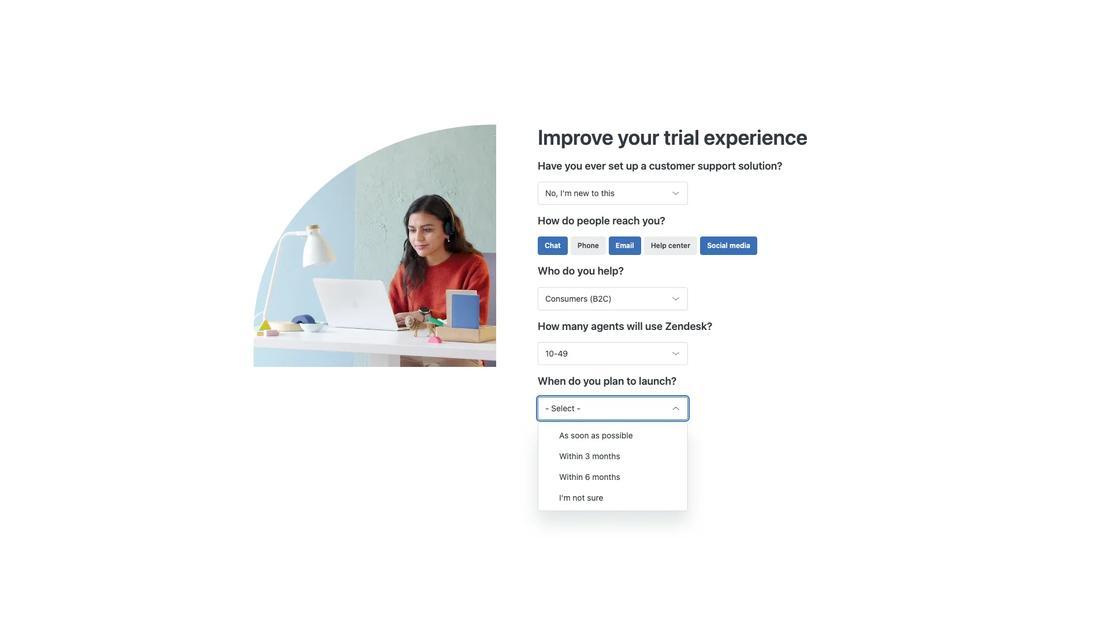 Task type: locate. For each thing, give the bounding box(es) containing it.
1 horizontal spatial -
[[577, 404, 581, 414]]

how do people reach you?
[[538, 215, 665, 227]]

10-49
[[545, 349, 568, 359]]

0 vertical spatial how
[[538, 215, 560, 227]]

1 vertical spatial i'm
[[559, 493, 571, 503]]

i'm right no,
[[560, 189, 572, 198]]

as soon as possible
[[559, 431, 633, 441]]

within
[[559, 452, 583, 462], [559, 473, 583, 482]]

email button
[[609, 237, 641, 256]]

0 vertical spatial do
[[562, 215, 575, 227]]

do for when
[[568, 375, 581, 387]]

2 how from the top
[[538, 320, 560, 332]]

possible
[[602, 431, 633, 441]]

within inside within 6 months option
[[559, 473, 583, 482]]

do left people
[[562, 215, 575, 227]]

reach
[[613, 215, 640, 227]]

1 vertical spatial months
[[592, 473, 620, 482]]

help?
[[598, 265, 624, 278]]

i'm left not
[[559, 493, 571, 503]]

social
[[707, 242, 728, 250]]

improve your trial experience
[[538, 125, 808, 150]]

months
[[592, 452, 620, 462], [592, 473, 620, 482]]

no, i'm new to this
[[545, 189, 615, 198]]

1 how from the top
[[538, 215, 560, 227]]

1 vertical spatial within
[[559, 473, 583, 482]]

2 vertical spatial you
[[583, 375, 601, 387]]

2 months from the top
[[592, 473, 620, 482]]

0 vertical spatial within
[[559, 452, 583, 462]]

you?
[[642, 215, 665, 227]]

1 within from the top
[[559, 452, 583, 462]]

how up chat
[[538, 215, 560, 227]]

as
[[559, 431, 569, 441]]

-
[[545, 404, 549, 414], [577, 404, 581, 414]]

new
[[574, 189, 589, 198]]

0 horizontal spatial -
[[545, 404, 549, 414]]

ever
[[585, 160, 606, 172]]

sure
[[587, 493, 603, 503]]

zendesk?
[[665, 320, 712, 332]]

trial
[[664, 125, 699, 150]]

how left many
[[538, 320, 560, 332]]

will
[[627, 320, 643, 332]]

within 6 months option
[[538, 467, 687, 488]]

to
[[591, 189, 599, 198], [627, 375, 636, 387]]

continue
[[547, 455, 581, 464]]

0 vertical spatial months
[[592, 452, 620, 462]]

no thanks button
[[590, 448, 646, 471]]

3
[[585, 452, 590, 462]]

2 vertical spatial do
[[568, 375, 581, 387]]

you left plan
[[583, 375, 601, 387]]

you left ever
[[565, 160, 582, 172]]

within 3 months option
[[538, 447, 687, 467]]

customer service agent wearing a headset and sitting at a desk as balloons float through the air in celebration. image
[[254, 125, 538, 368]]

you for who
[[577, 265, 595, 278]]

how
[[538, 215, 560, 227], [538, 320, 560, 332]]

to left this
[[591, 189, 599, 198]]

0 vertical spatial to
[[591, 189, 599, 198]]

i'm
[[560, 189, 572, 198], [559, 493, 571, 503]]

- select - button
[[538, 397, 688, 420]]

to right plan
[[627, 375, 636, 387]]

help
[[651, 242, 667, 250]]

have you ever set up a customer support solution?
[[538, 160, 782, 172]]

1 horizontal spatial to
[[627, 375, 636, 387]]

10-49 button
[[538, 342, 688, 365]]

1 months from the top
[[592, 452, 620, 462]]

list box
[[538, 423, 688, 512]]

agents
[[591, 320, 624, 332]]

1 vertical spatial how
[[538, 320, 560, 332]]

1 - from the left
[[545, 404, 549, 414]]

thanks
[[612, 455, 637, 464]]

chat
[[545, 242, 561, 250]]

- select -
[[545, 404, 581, 414]]

2 within from the top
[[559, 473, 583, 482]]

6
[[585, 473, 590, 482]]

no,
[[545, 189, 558, 198]]

help center button
[[644, 237, 697, 256]]

within inside "within 3 months" option
[[559, 452, 583, 462]]

within 3 months
[[559, 452, 620, 462]]

not
[[573, 493, 585, 503]]

within left 6
[[559, 473, 583, 482]]

launch?
[[639, 375, 677, 387]]

0 horizontal spatial to
[[591, 189, 599, 198]]

social media button
[[700, 237, 757, 256]]

you
[[565, 160, 582, 172], [577, 265, 595, 278], [583, 375, 601, 387]]

phone
[[578, 242, 599, 250]]

0 vertical spatial i'm
[[560, 189, 572, 198]]

improve
[[538, 125, 613, 150]]

i'm not sure
[[559, 493, 603, 503]]

do right who
[[563, 265, 575, 278]]

consumers (b2c) button
[[538, 287, 688, 311]]

when do you plan to launch?
[[538, 375, 677, 387]]

you left help?
[[577, 265, 595, 278]]

media
[[730, 242, 750, 250]]

no thanks
[[599, 455, 637, 464]]

10-
[[545, 349, 558, 359]]

within left 3
[[559, 452, 583, 462]]

support
[[698, 160, 736, 172]]

1 vertical spatial you
[[577, 265, 595, 278]]

- right select
[[577, 404, 581, 414]]

to inside popup button
[[591, 189, 599, 198]]

do
[[562, 215, 575, 227], [563, 265, 575, 278], [568, 375, 581, 387]]

1 vertical spatial do
[[563, 265, 575, 278]]

do right the "when"
[[568, 375, 581, 387]]

- left select
[[545, 404, 549, 414]]

consumers (b2c)
[[545, 294, 612, 304]]



Task type: describe. For each thing, give the bounding box(es) containing it.
months for within 3 months
[[592, 452, 620, 462]]

help center
[[651, 242, 690, 250]]

how for how do people reach you?
[[538, 215, 560, 227]]

this
[[601, 189, 615, 198]]

you for when
[[583, 375, 601, 387]]

a
[[641, 160, 647, 172]]

chat button
[[538, 237, 568, 256]]

up
[[626, 160, 638, 172]]

0 vertical spatial you
[[565, 160, 582, 172]]

49
[[558, 349, 568, 359]]

phone button
[[571, 237, 606, 256]]

customer
[[649, 160, 695, 172]]

no, i'm new to this button
[[538, 182, 688, 205]]

do for who
[[563, 265, 575, 278]]

i'm not sure option
[[538, 488, 687, 509]]

center
[[668, 242, 690, 250]]

within for within 3 months
[[559, 452, 583, 462]]

how for how many agents will use zendesk?
[[538, 320, 560, 332]]

i'm inside popup button
[[560, 189, 572, 198]]

within 6 months
[[559, 473, 620, 482]]

when
[[538, 375, 566, 387]]

email
[[616, 242, 634, 250]]

months for within 6 months
[[592, 473, 620, 482]]

use
[[645, 320, 663, 332]]

solution?
[[738, 160, 782, 172]]

people
[[577, 215, 610, 227]]

how many agents will use zendesk?
[[538, 320, 712, 332]]

your
[[618, 125, 659, 150]]

list box containing as soon as possible
[[538, 423, 688, 512]]

(b2c)
[[590, 294, 612, 304]]

1 vertical spatial to
[[627, 375, 636, 387]]

have
[[538, 160, 562, 172]]

consumers
[[545, 294, 588, 304]]

no
[[599, 455, 610, 464]]

select
[[551, 404, 575, 414]]

who do you help?
[[538, 265, 624, 278]]

many
[[562, 320, 589, 332]]

do for how
[[562, 215, 575, 227]]

set
[[608, 160, 624, 172]]

plan
[[603, 375, 624, 387]]

as
[[591, 431, 600, 441]]

continue button
[[538, 448, 590, 471]]

as soon as possible option
[[538, 426, 687, 447]]

i'm inside option
[[559, 493, 571, 503]]

social media
[[707, 242, 750, 250]]

soon
[[571, 431, 589, 441]]

2 - from the left
[[577, 404, 581, 414]]

experience
[[704, 125, 808, 150]]

who
[[538, 265, 560, 278]]

within for within 6 months
[[559, 473, 583, 482]]



Task type: vqa. For each thing, say whether or not it's contained in the screenshot.
colors
no



